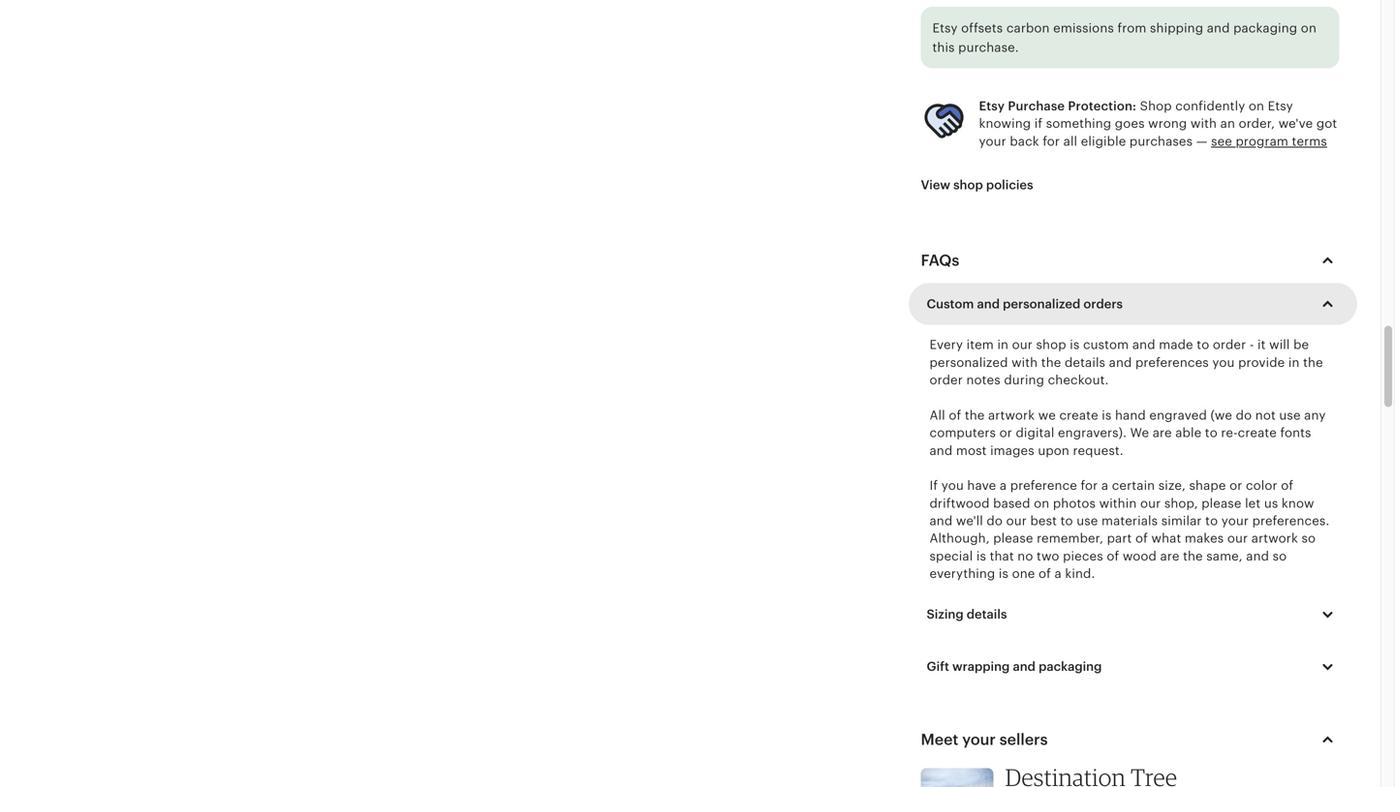 Task type: describe. For each thing, give the bounding box(es) containing it.
offsets
[[962, 21, 1003, 36]]

to up makes on the bottom
[[1206, 514, 1218, 529]]

see program terms link
[[1211, 134, 1328, 149]]

everything
[[930, 567, 996, 582]]

kind.
[[1065, 567, 1096, 582]]

orders
[[1084, 297, 1123, 312]]

etsy offsets carbon emissions from shipping and packaging on this purchase.
[[933, 21, 1317, 55]]

fonts
[[1281, 426, 1312, 441]]

view shop policies
[[921, 178, 1034, 192]]

to inside every item in our shop is custom and made to order - it will be personalized with the details and preferences you provide in the order notes during checkout.
[[1197, 338, 1210, 352]]

use inside all of the artwork we create is hand engraved (we do not use any computers or digital engravers). we are able to re-create fonts and most images upon request.
[[1280, 408, 1301, 423]]

purchase.
[[959, 40, 1019, 55]]

shape
[[1190, 479, 1226, 493]]

have
[[968, 479, 997, 493]]

meet your sellers button
[[904, 717, 1357, 763]]

sizing
[[927, 608, 964, 622]]

digital
[[1016, 426, 1055, 441]]

of up wood
[[1136, 532, 1148, 546]]

or inside if you have a preference for a certain size, shape or color of driftwood based on photos within our shop, please let us know and we'll do our best to use materials similar to your preferences. although, please remember, part of what makes our artwork so special is that no two pieces of wood are the same, and so everything is one of a kind.
[[1230, 479, 1243, 493]]

purchase
[[1008, 99, 1065, 113]]

gift wrapping and packaging
[[927, 660, 1102, 675]]

what
[[1152, 532, 1182, 546]]

let
[[1245, 497, 1261, 511]]

shop
[[1140, 99, 1172, 113]]

gift wrapping and packaging button
[[912, 647, 1354, 688]]

one
[[1012, 567, 1035, 582]]

details inside dropdown button
[[967, 608, 1007, 622]]

makes
[[1185, 532, 1224, 546]]

pieces
[[1063, 549, 1104, 564]]

that
[[990, 549, 1014, 564]]

for inside if you have a preference for a certain size, shape or color of driftwood based on photos within our shop, please let us know and we'll do our best to use materials similar to your preferences. although, please remember, part of what makes our artwork so special is that no two pieces of wood are the same, and so everything is one of a kind.
[[1081, 479, 1098, 493]]

from
[[1118, 21, 1147, 36]]

made
[[1159, 338, 1194, 352]]

our inside every item in our shop is custom and made to order - it will be personalized with the details and preferences you provide in the order notes during checkout.
[[1012, 338, 1033, 352]]

two
[[1037, 549, 1060, 564]]

preferences.
[[1253, 514, 1330, 529]]

part
[[1107, 532, 1132, 546]]

back
[[1010, 134, 1040, 149]]

do inside all of the artwork we create is hand engraved (we do not use any computers or digital engravers). we are able to re-create fonts and most images upon request.
[[1236, 408, 1252, 423]]

on inside shop confidently on etsy knowing if something goes wrong with an order, we've got your back for all eligible purchases —
[[1249, 99, 1265, 113]]

sizing details
[[927, 608, 1007, 622]]

etsy purchase protection:
[[979, 99, 1137, 113]]

will
[[1270, 338, 1290, 352]]

our down certain
[[1141, 497, 1161, 511]]

wood
[[1123, 549, 1157, 564]]

our down based
[[1007, 514, 1027, 529]]

be
[[1294, 338, 1309, 352]]

is inside every item in our shop is custom and made to order - it will be personalized with the details and preferences you provide in the order notes during checkout.
[[1070, 338, 1080, 352]]

best
[[1031, 514, 1057, 529]]

an
[[1221, 116, 1236, 131]]

engraved
[[1150, 408, 1207, 423]]

we
[[1131, 426, 1150, 441]]

to inside all of the artwork we create is hand engraved (we do not use any computers or digital engravers). we are able to re-create fonts and most images upon request.
[[1205, 426, 1218, 441]]

1 horizontal spatial please
[[1202, 497, 1242, 511]]

view
[[921, 178, 951, 192]]

within
[[1100, 497, 1137, 511]]

if
[[930, 479, 938, 493]]

1 vertical spatial so
[[1273, 549, 1287, 564]]

shipping
[[1150, 21, 1204, 36]]

1 horizontal spatial in
[[1289, 356, 1300, 370]]

engravers).
[[1058, 426, 1127, 441]]

remember,
[[1037, 532, 1104, 546]]

policies
[[986, 178, 1034, 192]]

meet
[[921, 731, 959, 749]]

this
[[933, 40, 955, 55]]

request.
[[1073, 444, 1124, 458]]

notes
[[967, 373, 1001, 388]]

purchases
[[1130, 134, 1193, 149]]

see program terms
[[1211, 134, 1328, 149]]

is down that
[[999, 567, 1009, 582]]

sellers
[[1000, 731, 1048, 749]]

order,
[[1239, 116, 1275, 131]]

eligible
[[1081, 134, 1126, 149]]

and down driftwood
[[930, 514, 953, 529]]

use inside if you have a preference for a certain size, shape or color of driftwood based on photos within our shop, please let us know and we'll do our best to use materials similar to your preferences. although, please remember, part of what makes our artwork so special is that no two pieces of wood are the same, and so everything is one of a kind.
[[1077, 514, 1098, 529]]

emissions
[[1054, 21, 1114, 36]]

something
[[1046, 116, 1112, 131]]

on inside if you have a preference for a certain size, shape or color of driftwood based on photos within our shop, please let us know and we'll do our best to use materials similar to your preferences. although, please remember, part of what makes our artwork so special is that no two pieces of wood are the same, and so everything is one of a kind.
[[1034, 497, 1050, 511]]

etsy for etsy purchase protection:
[[979, 99, 1005, 113]]

do inside if you have a preference for a certain size, shape or color of driftwood based on photos within our shop, please let us know and we'll do our best to use materials similar to your preferences. although, please remember, part of what makes our artwork so special is that no two pieces of wood are the same, and so everything is one of a kind.
[[987, 514, 1003, 529]]

and right wrapping
[[1013, 660, 1036, 675]]

and inside all of the artwork we create is hand engraved (we do not use any computers or digital engravers). we are able to re-create fonts and most images upon request.
[[930, 444, 953, 458]]

and right custom
[[977, 297, 1000, 312]]

during
[[1004, 373, 1045, 388]]

all
[[930, 408, 946, 423]]

with inside shop confidently on etsy knowing if something goes wrong with an order, we've got your back for all eligible purchases —
[[1191, 116, 1217, 131]]

wrong
[[1149, 116, 1188, 131]]

provide
[[1239, 356, 1285, 370]]

program
[[1236, 134, 1289, 149]]

confidently
[[1176, 99, 1246, 113]]

carbon
[[1007, 21, 1050, 36]]

on inside etsy offsets carbon emissions from shipping and packaging on this purchase.
[[1301, 21, 1317, 36]]

preferences
[[1136, 356, 1209, 370]]

custom and personalized orders
[[927, 297, 1123, 312]]

item
[[967, 338, 994, 352]]

hand
[[1115, 408, 1146, 423]]

our up same,
[[1228, 532, 1248, 546]]

color
[[1246, 479, 1278, 493]]

size,
[[1159, 479, 1186, 493]]

faqs
[[921, 252, 960, 270]]

shop inside 'button'
[[954, 178, 983, 192]]

every
[[930, 338, 963, 352]]

custom
[[1083, 338, 1129, 352]]

got
[[1317, 116, 1338, 131]]

0 vertical spatial order
[[1213, 338, 1247, 352]]

1 vertical spatial please
[[994, 532, 1034, 546]]

your inside shop confidently on etsy knowing if something goes wrong with an order, we've got your back for all eligible purchases —
[[979, 134, 1007, 149]]

images
[[991, 444, 1035, 458]]

all
[[1064, 134, 1078, 149]]

and right same,
[[1247, 549, 1270, 564]]

the down be
[[1304, 356, 1324, 370]]

you inside if you have a preference for a certain size, shape or color of driftwood based on photos within our shop, please let us know and we'll do our best to use materials similar to your preferences. although, please remember, part of what makes our artwork so special is that no two pieces of wood are the same, and so everything is one of a kind.
[[942, 479, 964, 493]]

and down custom at top right
[[1109, 356, 1132, 370]]

materials
[[1102, 514, 1158, 529]]



Task type: vqa. For each thing, say whether or not it's contained in the screenshot.
14.42
no



Task type: locate. For each thing, give the bounding box(es) containing it.
shop,
[[1165, 497, 1198, 511]]

of down the part
[[1107, 549, 1120, 564]]

etsy
[[933, 21, 958, 36], [979, 99, 1005, 113], [1268, 99, 1294, 113]]

shop
[[954, 178, 983, 192], [1037, 338, 1067, 352]]

0 horizontal spatial for
[[1043, 134, 1060, 149]]

view shop policies button
[[907, 168, 1048, 203]]

1 horizontal spatial on
[[1249, 99, 1265, 113]]

photos
[[1053, 497, 1096, 511]]

use
[[1280, 408, 1301, 423], [1077, 514, 1098, 529]]

1 vertical spatial on
[[1249, 99, 1265, 113]]

on up order, at top right
[[1249, 99, 1265, 113]]

your right meet
[[963, 731, 996, 749]]

etsy for etsy offsets carbon emissions from shipping and packaging on this purchase.
[[933, 21, 958, 36]]

artwork inside all of the artwork we create is hand engraved (we do not use any computers or digital engravers). we are able to re-create fonts and most images upon request.
[[989, 408, 1035, 423]]

the inside if you have a preference for a certain size, shape or color of driftwood based on photos within our shop, please let us know and we'll do our best to use materials similar to your preferences. although, please remember, part of what makes our artwork so special is that no two pieces of wood are the same, and so everything is one of a kind.
[[1183, 549, 1203, 564]]

order
[[1213, 338, 1247, 352], [930, 373, 963, 388]]

0 horizontal spatial a
[[1000, 479, 1007, 493]]

1 vertical spatial with
[[1012, 356, 1038, 370]]

0 vertical spatial in
[[998, 338, 1009, 352]]

1 horizontal spatial do
[[1236, 408, 1252, 423]]

1 vertical spatial you
[[942, 479, 964, 493]]

most
[[956, 444, 987, 458]]

create up engravers).
[[1060, 408, 1099, 423]]

you
[[1213, 356, 1235, 370], [942, 479, 964, 493]]

0 horizontal spatial or
[[1000, 426, 1013, 441]]

do left the not
[[1236, 408, 1252, 423]]

create
[[1060, 408, 1099, 423], [1238, 426, 1277, 441]]

details inside every item in our shop is custom and made to order - it will be personalized with the details and preferences you provide in the order notes during checkout.
[[1065, 356, 1106, 370]]

your inside dropdown button
[[963, 731, 996, 749]]

terms
[[1292, 134, 1328, 149]]

1 horizontal spatial use
[[1280, 408, 1301, 423]]

based
[[994, 497, 1031, 511]]

1 vertical spatial or
[[1230, 479, 1243, 493]]

0 horizontal spatial you
[[942, 479, 964, 493]]

packaging inside etsy offsets carbon emissions from shipping and packaging on this purchase.
[[1234, 21, 1298, 36]]

the inside all of the artwork we create is hand engraved (we do not use any computers or digital engravers). we are able to re-create fonts and most images upon request.
[[965, 408, 985, 423]]

same,
[[1207, 549, 1243, 564]]

personalized inside dropdown button
[[1003, 297, 1081, 312]]

0 vertical spatial create
[[1060, 408, 1099, 423]]

although,
[[930, 532, 990, 546]]

sizing details button
[[912, 595, 1354, 636]]

a up based
[[1000, 479, 1007, 493]]

1 vertical spatial use
[[1077, 514, 1098, 529]]

the up computers
[[965, 408, 985, 423]]

packaging right shipping
[[1234, 21, 1298, 36]]

0 horizontal spatial packaging
[[1039, 660, 1102, 675]]

your down knowing
[[979, 134, 1007, 149]]

2 horizontal spatial on
[[1301, 21, 1317, 36]]

0 vertical spatial you
[[1213, 356, 1235, 370]]

1 vertical spatial create
[[1238, 426, 1277, 441]]

the
[[1042, 356, 1062, 370], [1304, 356, 1324, 370], [965, 408, 985, 423], [1183, 549, 1203, 564]]

please down shape
[[1202, 497, 1242, 511]]

the down makes on the bottom
[[1183, 549, 1203, 564]]

0 vertical spatial packaging
[[1234, 21, 1298, 36]]

of inside all of the artwork we create is hand engraved (we do not use any computers or digital engravers). we are able to re-create fonts and most images upon request.
[[949, 408, 962, 423]]

0 horizontal spatial shop
[[954, 178, 983, 192]]

or left the color
[[1230, 479, 1243, 493]]

are down "what"
[[1161, 549, 1180, 564]]

1 vertical spatial shop
[[1037, 338, 1067, 352]]

0 horizontal spatial etsy
[[933, 21, 958, 36]]

etsy up we've
[[1268, 99, 1294, 113]]

do
[[1236, 408, 1252, 423], [987, 514, 1003, 529]]

of up know
[[1281, 479, 1294, 493]]

we'll
[[956, 514, 984, 529]]

upon
[[1038, 444, 1070, 458]]

if
[[1035, 116, 1043, 131]]

0 vertical spatial your
[[979, 134, 1007, 149]]

or inside all of the artwork we create is hand engraved (we do not use any computers or digital engravers). we are able to re-create fonts and most images upon request.
[[1000, 426, 1013, 441]]

and right shipping
[[1207, 21, 1230, 36]]

0 horizontal spatial in
[[998, 338, 1009, 352]]

details right sizing
[[967, 608, 1007, 622]]

for left all
[[1043, 134, 1060, 149]]

are right we
[[1153, 426, 1172, 441]]

order down every
[[930, 373, 963, 388]]

1 vertical spatial in
[[1289, 356, 1300, 370]]

and inside etsy offsets carbon emissions from shipping and packaging on this purchase.
[[1207, 21, 1230, 36]]

0 vertical spatial details
[[1065, 356, 1106, 370]]

any
[[1305, 408, 1326, 423]]

every item in our shop is custom and made to order - it will be personalized with the details and preferences you provide in the order notes during checkout.
[[930, 338, 1324, 388]]

please up that
[[994, 532, 1034, 546]]

0 vertical spatial with
[[1191, 116, 1217, 131]]

or up images
[[1000, 426, 1013, 441]]

1 horizontal spatial order
[[1213, 338, 1247, 352]]

personalized
[[1003, 297, 1081, 312], [930, 356, 1008, 370]]

1 horizontal spatial etsy
[[979, 99, 1005, 113]]

1 horizontal spatial with
[[1191, 116, 1217, 131]]

2 horizontal spatial etsy
[[1268, 99, 1294, 113]]

please
[[1202, 497, 1242, 511], [994, 532, 1034, 546]]

1 vertical spatial details
[[967, 608, 1007, 622]]

we
[[1039, 408, 1056, 423]]

etsy inside shop confidently on etsy knowing if something goes wrong with an order, we've got your back for all eligible purchases —
[[1268, 99, 1294, 113]]

similar
[[1162, 514, 1202, 529]]

0 horizontal spatial with
[[1012, 356, 1038, 370]]

1 horizontal spatial details
[[1065, 356, 1106, 370]]

is left that
[[977, 549, 987, 564]]

on up the best
[[1034, 497, 1050, 511]]

1 horizontal spatial you
[[1213, 356, 1235, 370]]

(we
[[1211, 408, 1233, 423]]

0 horizontal spatial create
[[1060, 408, 1099, 423]]

preference
[[1011, 479, 1078, 493]]

packaging
[[1234, 21, 1298, 36], [1039, 660, 1102, 675]]

for up photos
[[1081, 479, 1098, 493]]

with up —
[[1191, 116, 1217, 131]]

us
[[1265, 497, 1279, 511]]

artwork up digital
[[989, 408, 1035, 423]]

1 vertical spatial artwork
[[1252, 532, 1299, 546]]

a down two
[[1055, 567, 1062, 582]]

0 horizontal spatial do
[[987, 514, 1003, 529]]

shop up checkout.
[[1037, 338, 1067, 352]]

faqs button
[[904, 238, 1357, 284]]

are inside if you have a preference for a certain size, shape or color of driftwood based on photos within our shop, please let us know and we'll do our best to use materials similar to your preferences. although, please remember, part of what makes our artwork so special is that no two pieces of wood are the same, and so everything is one of a kind.
[[1161, 549, 1180, 564]]

is left custom at top right
[[1070, 338, 1080, 352]]

etsy up this
[[933, 21, 958, 36]]

to left re-
[[1205, 426, 1218, 441]]

0 vertical spatial personalized
[[1003, 297, 1081, 312]]

in right item
[[998, 338, 1009, 352]]

is inside all of the artwork we create is hand engraved (we do not use any computers or digital engravers). we are able to re-create fonts and most images upon request.
[[1102, 408, 1112, 423]]

1 horizontal spatial packaging
[[1234, 21, 1298, 36]]

shop right view
[[954, 178, 983, 192]]

of right all
[[949, 408, 962, 423]]

it
[[1258, 338, 1266, 352]]

1 horizontal spatial shop
[[1037, 338, 1067, 352]]

gift
[[927, 660, 950, 675]]

you inside every item in our shop is custom and made to order - it will be personalized with the details and preferences you provide in the order notes during checkout.
[[1213, 356, 1235, 370]]

0 vertical spatial artwork
[[989, 408, 1035, 423]]

is
[[1070, 338, 1080, 352], [1102, 408, 1112, 423], [977, 549, 987, 564], [999, 567, 1009, 582]]

if you have a preference for a certain size, shape or color of driftwood based on photos within our shop, please let us know and we'll do our best to use materials similar to your preferences. although, please remember, part of what makes our artwork so special is that no two pieces of wood are the same, and so everything is one of a kind.
[[930, 479, 1330, 582]]

on up we've
[[1301, 21, 1317, 36]]

create down the not
[[1238, 426, 1277, 441]]

1 horizontal spatial so
[[1302, 532, 1316, 546]]

with up during
[[1012, 356, 1038, 370]]

personalized down item
[[930, 356, 1008, 370]]

0 horizontal spatial details
[[967, 608, 1007, 622]]

in down be
[[1289, 356, 1300, 370]]

with inside every item in our shop is custom and made to order - it will be personalized with the details and preferences you provide in the order notes during checkout.
[[1012, 356, 1038, 370]]

1 vertical spatial are
[[1161, 549, 1180, 564]]

for inside shop confidently on etsy knowing if something goes wrong with an order, we've got your back for all eligible purchases —
[[1043, 134, 1060, 149]]

goes
[[1115, 116, 1145, 131]]

protection:
[[1068, 99, 1137, 113]]

0 horizontal spatial order
[[930, 373, 963, 388]]

do down based
[[987, 514, 1003, 529]]

with
[[1191, 116, 1217, 131], [1012, 356, 1038, 370]]

to
[[1197, 338, 1210, 352], [1205, 426, 1218, 441], [1061, 514, 1073, 529], [1206, 514, 1218, 529]]

use up fonts
[[1280, 408, 1301, 423]]

1 vertical spatial order
[[930, 373, 963, 388]]

packaging inside gift wrapping and packaging dropdown button
[[1039, 660, 1102, 675]]

re-
[[1221, 426, 1238, 441]]

and left the made at the top right
[[1133, 338, 1156, 352]]

artwork inside if you have a preference for a certain size, shape or color of driftwood based on photos within our shop, please let us know and we'll do our best to use materials similar to your preferences. although, please remember, part of what makes our artwork so special is that no two pieces of wood are the same, and so everything is one of a kind.
[[1252, 532, 1299, 546]]

and down computers
[[930, 444, 953, 458]]

personalized left orders
[[1003, 297, 1081, 312]]

to right the made at the top right
[[1197, 338, 1210, 352]]

1 vertical spatial for
[[1081, 479, 1098, 493]]

0 vertical spatial please
[[1202, 497, 1242, 511]]

1 vertical spatial do
[[987, 514, 1003, 529]]

of
[[949, 408, 962, 423], [1281, 479, 1294, 493], [1136, 532, 1148, 546], [1107, 549, 1120, 564], [1039, 567, 1051, 582]]

able
[[1176, 426, 1202, 441]]

we've
[[1279, 116, 1313, 131]]

artwork down 'preferences.'
[[1252, 532, 1299, 546]]

1 vertical spatial personalized
[[930, 356, 1008, 370]]

are
[[1153, 426, 1172, 441], [1161, 549, 1180, 564]]

1 horizontal spatial artwork
[[1252, 532, 1299, 546]]

details up checkout.
[[1065, 356, 1106, 370]]

0 vertical spatial or
[[1000, 426, 1013, 441]]

of down two
[[1039, 567, 1051, 582]]

0 vertical spatial on
[[1301, 21, 1317, 36]]

0 vertical spatial are
[[1153, 426, 1172, 441]]

not
[[1256, 408, 1276, 423]]

order left -
[[1213, 338, 1247, 352]]

your down let
[[1222, 514, 1249, 529]]

0 horizontal spatial so
[[1273, 549, 1287, 564]]

1 horizontal spatial a
[[1055, 567, 1062, 582]]

1 horizontal spatial for
[[1081, 479, 1098, 493]]

etsy up knowing
[[979, 99, 1005, 113]]

0 vertical spatial do
[[1236, 408, 1252, 423]]

is up engravers).
[[1102, 408, 1112, 423]]

are inside all of the artwork we create is hand engraved (we do not use any computers or digital engravers). we are able to re-create fonts and most images upon request.
[[1153, 426, 1172, 441]]

1 vertical spatial packaging
[[1039, 660, 1102, 675]]

0 horizontal spatial please
[[994, 532, 1034, 546]]

1 horizontal spatial create
[[1238, 426, 1277, 441]]

details
[[1065, 356, 1106, 370], [967, 608, 1007, 622]]

computers
[[930, 426, 996, 441]]

you left provide
[[1213, 356, 1235, 370]]

1 vertical spatial your
[[1222, 514, 1249, 529]]

custom and personalized orders button
[[912, 284, 1354, 325]]

your inside if you have a preference for a certain size, shape or color of driftwood based on photos within our shop, please let us know and we'll do our best to use materials similar to your preferences. although, please remember, part of what makes our artwork so special is that no two pieces of wood are the same, and so everything is one of a kind.
[[1222, 514, 1249, 529]]

0 horizontal spatial on
[[1034, 497, 1050, 511]]

2 vertical spatial your
[[963, 731, 996, 749]]

a up within
[[1102, 479, 1109, 493]]

all of the artwork we create is hand engraved (we do not use any computers or digital engravers). we are able to re-create fonts and most images upon request.
[[930, 408, 1326, 458]]

packaging down sizing details dropdown button
[[1039, 660, 1102, 675]]

0 horizontal spatial use
[[1077, 514, 1098, 529]]

0 vertical spatial so
[[1302, 532, 1316, 546]]

you right if
[[942, 479, 964, 493]]

and
[[1207, 21, 1230, 36], [977, 297, 1000, 312], [1133, 338, 1156, 352], [1109, 356, 1132, 370], [930, 444, 953, 458], [930, 514, 953, 529], [1247, 549, 1270, 564], [1013, 660, 1036, 675]]

personalized inside every item in our shop is custom and made to order - it will be personalized with the details and preferences you provide in the order notes during checkout.
[[930, 356, 1008, 370]]

your
[[979, 134, 1007, 149], [1222, 514, 1249, 529], [963, 731, 996, 749]]

shop inside every item in our shop is custom and made to order - it will be personalized with the details and preferences you provide in the order notes during checkout.
[[1037, 338, 1067, 352]]

etsy inside etsy offsets carbon emissions from shipping and packaging on this purchase.
[[933, 21, 958, 36]]

the up checkout.
[[1042, 356, 1062, 370]]

wrapping
[[953, 660, 1010, 675]]

our up during
[[1012, 338, 1033, 352]]

in
[[998, 338, 1009, 352], [1289, 356, 1300, 370]]

2 vertical spatial on
[[1034, 497, 1050, 511]]

2 horizontal spatial a
[[1102, 479, 1109, 493]]

0 vertical spatial shop
[[954, 178, 983, 192]]

0 vertical spatial for
[[1043, 134, 1060, 149]]

use down photos
[[1077, 514, 1098, 529]]

to up remember,
[[1061, 514, 1073, 529]]

meet your sellers
[[921, 731, 1048, 749]]

0 vertical spatial use
[[1280, 408, 1301, 423]]

0 horizontal spatial artwork
[[989, 408, 1035, 423]]

1 horizontal spatial or
[[1230, 479, 1243, 493]]



